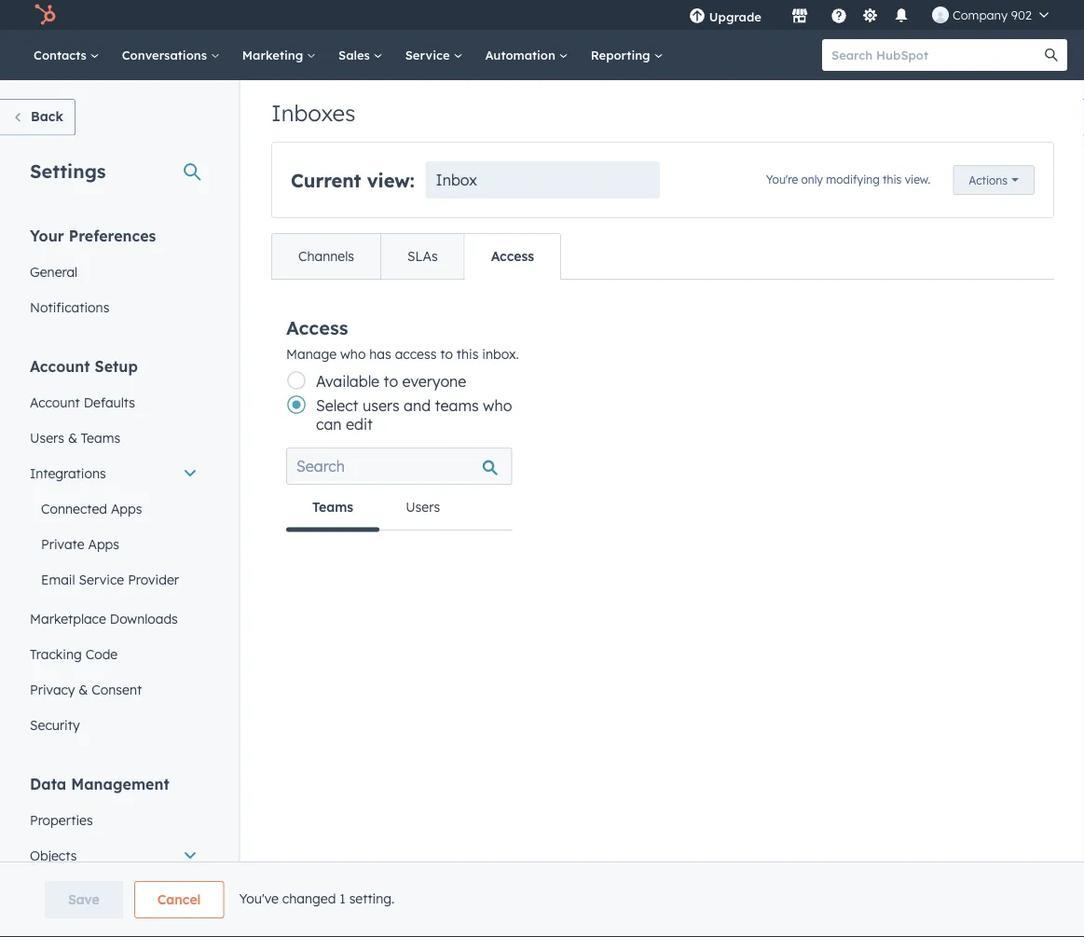 Task type: vqa. For each thing, say whether or not it's contained in the screenshot.
Consent
yes



Task type: describe. For each thing, give the bounding box(es) containing it.
connected apps
[[41, 500, 142, 517]]

search image
[[1045, 48, 1058, 62]]

hubspot link
[[22, 4, 70, 26]]

marketplaces image
[[792, 8, 808, 25]]

Search search field
[[286, 448, 512, 485]]

notifications image
[[893, 8, 910, 25]]

help image
[[831, 8, 847, 25]]

who inside select users and teams who can edit
[[483, 396, 512, 415]]

companies link
[[19, 909, 209, 937]]

tracking code
[[30, 646, 118, 662]]

slas link
[[380, 234, 464, 279]]

objects
[[30, 847, 77, 863]]

current view:
[[291, 168, 415, 192]]

reporting
[[591, 47, 654, 62]]

has
[[370, 346, 391, 362]]

and
[[404, 396, 431, 415]]

save
[[68, 891, 100, 908]]

data
[[30, 774, 66, 793]]

setup
[[95, 357, 138, 375]]

access manage who has access to this inbox.
[[286, 316, 519, 362]]

tab list containing channels
[[271, 233, 561, 280]]

privacy & consent
[[30, 681, 142, 697]]

conversations link
[[111, 30, 231, 80]]

tracking
[[30, 646, 82, 662]]

security link
[[19, 707, 209, 743]]

conversations
[[122, 47, 211, 62]]

search button
[[1036, 39, 1068, 71]]

only
[[801, 172, 823, 186]]

you're
[[766, 172, 798, 186]]

cancel button
[[134, 881, 224, 918]]

email
[[41, 571, 75, 587]]

properties link
[[19, 802, 209, 838]]

modifying
[[826, 172, 880, 186]]

notifications button
[[886, 0, 917, 30]]

view:
[[367, 168, 415, 192]]

privacy
[[30, 681, 75, 697]]

properties
[[30, 812, 93, 828]]

help button
[[823, 0, 855, 30]]

email service provider
[[41, 571, 179, 587]]

who inside access manage who has access to this inbox.
[[340, 346, 366, 362]]

upgrade image
[[689, 8, 706, 25]]

channels
[[298, 248, 354, 264]]

private apps link
[[19, 526, 209, 562]]

notifications
[[30, 299, 109, 315]]

access for access
[[491, 248, 534, 264]]

you're only modifying this view.
[[766, 172, 931, 186]]

Search HubSpot search field
[[822, 39, 1051, 71]]

users link
[[380, 485, 466, 530]]

actions button
[[953, 165, 1035, 195]]

you've changed 1 setting.
[[239, 890, 395, 906]]

data management
[[30, 774, 169, 793]]

0 vertical spatial this
[[883, 172, 902, 186]]

defaults
[[84, 394, 135, 410]]

integrations button
[[19, 455, 209, 491]]

access link
[[464, 234, 560, 279]]

privacy & consent link
[[19, 672, 209, 707]]

back
[[31, 108, 63, 124]]

data management element
[[19, 773, 209, 937]]

contacts link for conversations link
[[22, 30, 111, 80]]

current
[[291, 168, 361, 192]]

sales link
[[327, 30, 394, 80]]

email service provider link
[[19, 562, 209, 597]]

company 902 button
[[921, 0, 1060, 30]]

this inside access manage who has access to this inbox.
[[457, 346, 479, 362]]

teams link
[[286, 485, 380, 532]]

account setup
[[30, 357, 138, 375]]

upgrade
[[709, 9, 762, 24]]

your preferences
[[30, 226, 156, 245]]

you've
[[239, 890, 279, 906]]

security
[[30, 717, 80, 733]]

integrations
[[30, 465, 106, 481]]

code
[[85, 646, 118, 662]]

save button
[[45, 881, 123, 918]]

private apps
[[41, 536, 119, 552]]

provider
[[128, 571, 179, 587]]

select users and teams who can edit
[[316, 396, 512, 434]]

back link
[[0, 99, 75, 136]]



Task type: locate. For each thing, give the bounding box(es) containing it.
2 account from the top
[[30, 394, 80, 410]]

access
[[395, 346, 437, 362]]

0 horizontal spatial to
[[384, 372, 398, 391]]

apps for private apps
[[88, 536, 119, 552]]

users
[[363, 396, 400, 415]]

settings link
[[859, 5, 882, 25]]

teams down defaults
[[81, 429, 120, 446]]

menu containing company 902
[[676, 0, 1062, 30]]

marketing link
[[231, 30, 327, 80]]

0 vertical spatial apps
[[111, 500, 142, 517]]

1 vertical spatial &
[[79, 681, 88, 697]]

teams down search search field
[[312, 499, 354, 515]]

1 vertical spatial apps
[[88, 536, 119, 552]]

users down search search field
[[406, 499, 440, 515]]

1 horizontal spatial to
[[440, 346, 453, 362]]

company 902
[[953, 7, 1032, 22]]

automation link
[[474, 30, 580, 80]]

account
[[30, 357, 90, 375], [30, 394, 80, 410]]

account for account defaults
[[30, 394, 80, 410]]

1 horizontal spatial this
[[883, 172, 902, 186]]

can
[[316, 415, 342, 434]]

inbox
[[436, 171, 477, 189]]

hubspot image
[[34, 4, 56, 26]]

to inside access manage who has access to this inbox.
[[440, 346, 453, 362]]

your preferences element
[[19, 225, 209, 325]]

preferences
[[69, 226, 156, 245]]

settings image
[[862, 8, 879, 25]]

1 horizontal spatial teams
[[312, 499, 354, 515]]

1 vertical spatial users
[[406, 499, 440, 515]]

0 vertical spatial teams
[[81, 429, 120, 446]]

teams inside "link"
[[81, 429, 120, 446]]

actions
[[969, 173, 1008, 187]]

teams
[[435, 396, 479, 415]]

1 vertical spatial teams
[[312, 499, 354, 515]]

menu
[[676, 0, 1062, 30]]

available to everyone
[[316, 372, 467, 391]]

0 vertical spatial account
[[30, 357, 90, 375]]

company
[[953, 7, 1008, 22]]

your
[[30, 226, 64, 245]]

who left has
[[340, 346, 366, 362]]

1 horizontal spatial &
[[79, 681, 88, 697]]

account setup element
[[19, 356, 209, 743]]

connected
[[41, 500, 107, 517]]

access inside tab list
[[491, 248, 534, 264]]

access inside access manage who has access to this inbox.
[[286, 316, 348, 339]]

0 vertical spatial tab list
[[271, 233, 561, 280]]

users up integrations
[[30, 429, 64, 446]]

1 vertical spatial who
[[483, 396, 512, 415]]

users inside tab list
[[406, 499, 440, 515]]

1 vertical spatial this
[[457, 346, 479, 362]]

0 horizontal spatial access
[[286, 316, 348, 339]]

users inside "link"
[[30, 429, 64, 446]]

0 vertical spatial who
[[340, 346, 366, 362]]

account defaults link
[[19, 385, 209, 420]]

0 horizontal spatial this
[[457, 346, 479, 362]]

marketplace downloads
[[30, 610, 178, 627]]

cancel
[[157, 891, 201, 908]]

sales
[[339, 47, 374, 62]]

channels link
[[272, 234, 380, 279]]

available
[[316, 372, 380, 391]]

0 vertical spatial &
[[68, 429, 77, 446]]

1 vertical spatial contacts link
[[19, 873, 209, 909]]

1 vertical spatial contacts
[[41, 883, 96, 899]]

select
[[316, 396, 359, 415]]

account defaults
[[30, 394, 135, 410]]

service down private apps link
[[79, 571, 124, 587]]

account up users & teams
[[30, 394, 80, 410]]

marketplace
[[30, 610, 106, 627]]

service inside account setup 'element'
[[79, 571, 124, 587]]

general
[[30, 263, 78, 280]]

account inside account defaults link
[[30, 394, 80, 410]]

apps down integrations button
[[111, 500, 142, 517]]

1 vertical spatial account
[[30, 394, 80, 410]]

users
[[30, 429, 64, 446], [406, 499, 440, 515]]

private
[[41, 536, 84, 552]]

companies
[[41, 918, 110, 934]]

0 horizontal spatial who
[[340, 346, 366, 362]]

contacts down the hubspot link at the left of page
[[34, 47, 90, 62]]

edit
[[346, 415, 373, 434]]

everyone
[[402, 372, 467, 391]]

users for users & teams
[[30, 429, 64, 446]]

this left view.
[[883, 172, 902, 186]]

contacts link
[[22, 30, 111, 80], [19, 873, 209, 909]]

1 horizontal spatial who
[[483, 396, 512, 415]]

0 horizontal spatial users
[[30, 429, 64, 446]]

to up everyone
[[440, 346, 453, 362]]

account up account defaults
[[30, 357, 90, 375]]

apps
[[111, 500, 142, 517], [88, 536, 119, 552]]

automation
[[485, 47, 559, 62]]

this left inbox. on the left
[[457, 346, 479, 362]]

&
[[68, 429, 77, 446], [79, 681, 88, 697]]

1 vertical spatial access
[[286, 316, 348, 339]]

0 vertical spatial contacts
[[34, 47, 90, 62]]

service link
[[394, 30, 474, 80]]

setting.
[[349, 890, 395, 906]]

contacts link for companies link
[[19, 873, 209, 909]]

users & teams link
[[19, 420, 209, 455]]

& inside "link"
[[68, 429, 77, 446]]

tab list down view:
[[271, 233, 561, 280]]

0 horizontal spatial &
[[68, 429, 77, 446]]

1 vertical spatial tab list
[[286, 485, 512, 532]]

0 vertical spatial to
[[440, 346, 453, 362]]

access up the manage
[[286, 316, 348, 339]]

inbox.
[[482, 346, 519, 362]]

1 vertical spatial to
[[384, 372, 398, 391]]

service
[[405, 47, 454, 62], [79, 571, 124, 587]]

access down inbox popup button
[[491, 248, 534, 264]]

consent
[[92, 681, 142, 697]]

apps for connected apps
[[111, 500, 142, 517]]

0 horizontal spatial service
[[79, 571, 124, 587]]

marketing
[[242, 47, 307, 62]]

teams
[[81, 429, 120, 446], [312, 499, 354, 515]]

to
[[440, 346, 453, 362], [384, 372, 398, 391]]

users & teams
[[30, 429, 120, 446]]

service right sales link
[[405, 47, 454, 62]]

1 account from the top
[[30, 357, 90, 375]]

tab list down "edit"
[[286, 485, 512, 532]]

page section element
[[0, 881, 1084, 918]]

& up integrations
[[68, 429, 77, 446]]

1 vertical spatial service
[[79, 571, 124, 587]]

general link
[[19, 254, 209, 290]]

marketplaces button
[[780, 0, 819, 30]]

1 horizontal spatial access
[[491, 248, 534, 264]]

mateo roberts image
[[932, 7, 949, 23]]

access for access manage who has access to this inbox.
[[286, 316, 348, 339]]

marketplace downloads link
[[19, 601, 209, 636]]

to up the users
[[384, 372, 398, 391]]

tab panel
[[286, 530, 512, 560]]

account for account setup
[[30, 357, 90, 375]]

tab list containing teams
[[286, 485, 512, 532]]

inboxes
[[271, 99, 356, 127]]

& for privacy
[[79, 681, 88, 697]]

downloads
[[110, 610, 178, 627]]

& right privacy
[[79, 681, 88, 697]]

contacts inside data management element
[[41, 883, 96, 899]]

connected apps link
[[19, 491, 209, 526]]

who
[[340, 346, 366, 362], [483, 396, 512, 415]]

changed
[[282, 890, 336, 906]]

0 vertical spatial contacts link
[[22, 30, 111, 80]]

contacts up companies
[[41, 883, 96, 899]]

902
[[1011, 7, 1032, 22]]

apps up email service provider on the bottom left
[[88, 536, 119, 552]]

0 vertical spatial access
[[491, 248, 534, 264]]

notifications link
[[19, 290, 209, 325]]

objects button
[[19, 838, 209, 873]]

0 vertical spatial users
[[30, 429, 64, 446]]

inbox button
[[426, 161, 660, 199]]

access
[[491, 248, 534, 264], [286, 316, 348, 339]]

0 vertical spatial service
[[405, 47, 454, 62]]

reporting link
[[580, 30, 675, 80]]

1 horizontal spatial users
[[406, 499, 440, 515]]

tab list
[[271, 233, 561, 280], [286, 485, 512, 532]]

& for users
[[68, 429, 77, 446]]

1 horizontal spatial service
[[405, 47, 454, 62]]

users for users
[[406, 499, 440, 515]]

0 horizontal spatial teams
[[81, 429, 120, 446]]

who right teams
[[483, 396, 512, 415]]

teams inside tab list
[[312, 499, 354, 515]]



